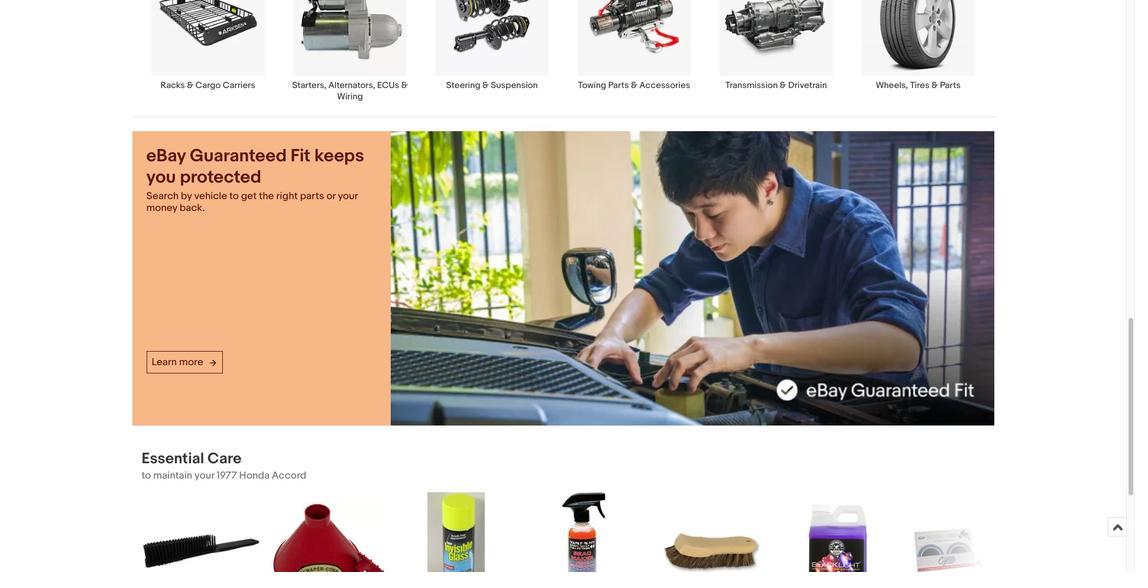 Task type: vqa. For each thing, say whether or not it's contained in the screenshot.
YOU
yes



Task type: locate. For each thing, give the bounding box(es) containing it.
racks
[[161, 80, 185, 91]]

& left accessories
[[631, 80, 638, 91]]

& right tires on the top of page
[[932, 80, 939, 91]]

racks & cargo carriers
[[161, 80, 255, 91]]

0 horizontal spatial parts
[[609, 80, 629, 91]]

to
[[230, 191, 239, 203], [142, 470, 151, 482]]

& right racks
[[187, 80, 194, 91]]

& right the steering
[[483, 80, 489, 91]]

to left get
[[230, 191, 239, 203]]

your right or
[[338, 191, 358, 203]]

keeps
[[315, 146, 364, 167]]

list
[[132, 0, 995, 117]]

0 horizontal spatial your
[[195, 470, 215, 482]]

list containing racks & cargo carriers
[[132, 0, 995, 117]]

learn
[[152, 357, 177, 369]]

1 vertical spatial to
[[142, 470, 151, 482]]

1 horizontal spatial to
[[230, 191, 239, 203]]

learn more
[[152, 357, 203, 369]]

1 vertical spatial your
[[195, 470, 215, 482]]

1 horizontal spatial your
[[338, 191, 358, 203]]

ecus
[[377, 80, 400, 91]]

cyclo 79-112x2-2pk proguard orbital backing plate, pack of 2 image
[[908, 527, 1027, 573]]

your
[[338, 191, 358, 203], [195, 470, 215, 482]]

maintain
[[153, 470, 192, 482]]

search
[[146, 191, 179, 203]]

4 & from the left
[[631, 80, 638, 91]]

0 horizontal spatial to
[[142, 470, 151, 482]]

to left 'maintain'
[[142, 470, 151, 482]]

protected
[[180, 167, 262, 188]]

0 vertical spatial your
[[338, 191, 358, 203]]

steering
[[447, 80, 481, 91]]

fit
[[291, 146, 311, 167]]

steering & suspension link
[[421, 0, 564, 91]]

cargo
[[196, 80, 221, 91]]

parts
[[300, 191, 324, 203]]

towing parts & accessories
[[578, 80, 691, 91]]

2 parts from the left
[[941, 80, 961, 91]]

1 & from the left
[[187, 80, 194, 91]]

& right ecus
[[402, 80, 408, 91]]

&
[[187, 80, 194, 91], [402, 80, 408, 91], [483, 80, 489, 91], [631, 80, 638, 91], [780, 80, 787, 91], [932, 80, 939, 91]]

your inside ebay guaranteed fit keeps you protected search by vehicle to get the right parts or your money back.
[[338, 191, 358, 203]]

1 horizontal spatial parts
[[941, 80, 961, 91]]

your inside essential care to maintain your 1977 honda accord
[[195, 470, 215, 482]]

6 & from the left
[[932, 80, 939, 91]]

parts
[[609, 80, 629, 91], [941, 80, 961, 91]]

2 & from the left
[[402, 80, 408, 91]]

0 vertical spatial to
[[230, 191, 239, 203]]

care
[[208, 450, 242, 468]]

starters,
[[292, 80, 327, 91]]

1 parts from the left
[[609, 80, 629, 91]]

parts right tires on the top of page
[[941, 80, 961, 91]]

accessories
[[640, 80, 691, 91]]

ebay guaranteed fit keeps you protected search by vehicle to get the right parts or your money back.
[[146, 146, 364, 214]]

starters, alternators, ecus & wiring link
[[279, 0, 421, 103]]

parts right towing
[[609, 80, 629, 91]]

transmission & drivetrain link
[[706, 0, 848, 91]]

renny doyle double black bead maker paint protectant 16 oz. ps-c250p image
[[563, 493, 606, 573]]

to inside ebay guaranteed fit keeps you protected search by vehicle to get the right parts or your money back.
[[230, 191, 239, 203]]

parts inside towing parts & accessories link
[[609, 80, 629, 91]]

to inside essential care to maintain your 1977 honda accord
[[142, 470, 151, 482]]

wheels, tires & parts
[[876, 80, 961, 91]]

chemical guys cws61964 - black light hybrid radiant finish car wash soap (64 oz) image
[[781, 493, 899, 573]]

& left drivetrain
[[780, 80, 787, 91]]

essential care to maintain your 1977 honda accord
[[142, 450, 307, 482]]

you
[[146, 167, 176, 188]]

your left 1977
[[195, 470, 215, 482]]

starters, alternators, ecus & wiring
[[292, 80, 408, 103]]



Task type: describe. For each thing, give the bounding box(es) containing it.
1977
[[217, 470, 237, 482]]

towing
[[578, 80, 607, 91]]

3 & from the left
[[483, 80, 489, 91]]

pet hair removal brush dog cat fur remover tool car seat carpet rubber cleaner image
[[142, 535, 260, 569]]

carriers
[[223, 80, 255, 91]]

racks & cargo carriers link
[[137, 0, 279, 91]]

ebay
[[146, 146, 186, 167]]

parts inside wheels, tires & parts link
[[941, 80, 961, 91]]

wheels, tires & parts link
[[848, 0, 990, 91]]

steering & suspension
[[447, 80, 538, 91]]

or
[[327, 191, 336, 203]]

more
[[179, 357, 203, 369]]

wiring
[[337, 91, 363, 103]]

5 & from the left
[[780, 80, 787, 91]]

alternators,
[[329, 80, 376, 91]]

scraper cone ice scraper, car windshield snow scraper, round shaped ice scraper image
[[269, 502, 388, 573]]

invisible glass premium glass cleaner 19 oz stoner 91164 image
[[428, 493, 485, 573]]

back.
[[180, 203, 205, 214]]

transmission
[[726, 80, 778, 91]]

drivetrain
[[789, 80, 828, 91]]

& inside the starters, alternators, ecus & wiring
[[402, 80, 408, 91]]

accord
[[272, 470, 307, 482]]

honda
[[239, 470, 270, 482]]

get
[[241, 191, 257, 203]]

by
[[181, 191, 192, 203]]

suspension
[[491, 80, 538, 91]]

vehicle
[[194, 191, 227, 203]]

right
[[276, 191, 298, 203]]

learn more link
[[146, 352, 223, 374]]

ebay guaranteed fit keeps you protected image
[[391, 132, 995, 426]]

essential
[[142, 450, 204, 468]]

tires
[[911, 80, 930, 91]]

the
[[259, 191, 274, 203]]

transmission & drivetrain
[[726, 80, 828, 91]]

magnolia natural horse hair convertible top brush image
[[653, 522, 771, 573]]

money
[[146, 203, 177, 214]]

towing parts & accessories link
[[564, 0, 706, 91]]

wheels,
[[876, 80, 909, 91]]

guaranteed
[[190, 146, 287, 167]]



